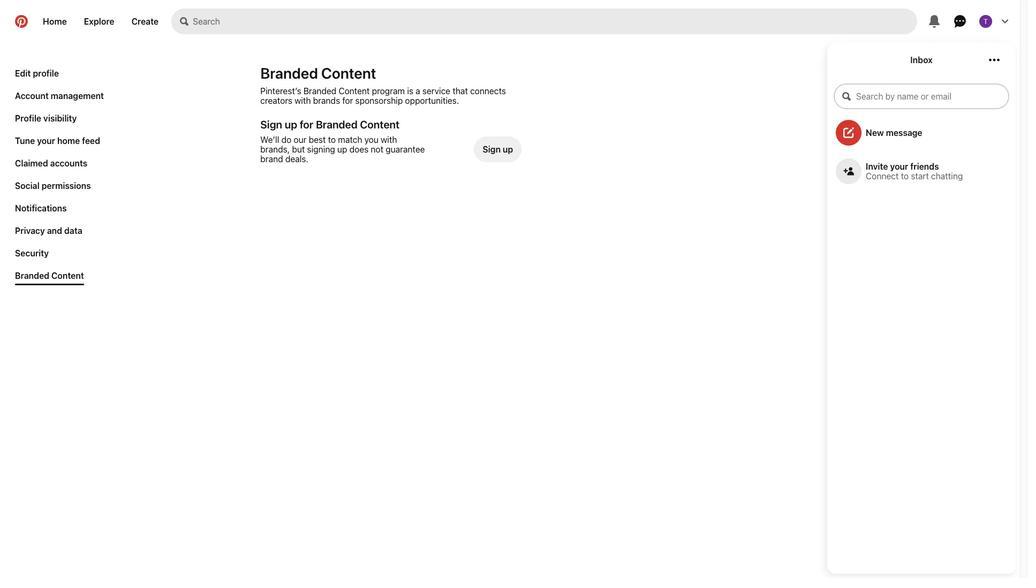 Task type: describe. For each thing, give the bounding box(es) containing it.
up for sign up for branded content
[[285, 118, 297, 131]]

branded content main content
[[0, 0, 1021, 579]]

branded content link
[[11, 267, 88, 286]]

content up brands
[[321, 64, 377, 82]]

0 horizontal spatial for
[[300, 118, 314, 131]]

edit profile
[[15, 69, 59, 78]]

home
[[57, 136, 80, 146]]

branded up match
[[316, 118, 358, 131]]

but
[[292, 145, 305, 154]]

pinterest's
[[261, 86, 302, 96]]

privacy
[[15, 226, 45, 236]]

inbox
[[911, 55, 933, 65]]

chatting
[[932, 171, 964, 181]]

brands,
[[261, 145, 290, 154]]

match
[[338, 135, 363, 145]]

branded up pinterest's
[[261, 64, 318, 82]]

compose new message image
[[844, 128, 855, 138]]

security link
[[11, 244, 53, 263]]

up for sign up
[[503, 145, 514, 154]]

new
[[867, 128, 885, 138]]

branded down security
[[15, 271, 49, 281]]

not
[[371, 145, 384, 154]]

brands
[[313, 96, 340, 106]]

content up you
[[360, 118, 400, 131]]

your for tune
[[37, 136, 55, 146]]

creators
[[261, 96, 293, 106]]

do
[[282, 135, 292, 145]]

branded up sign up for branded content
[[304, 86, 337, 96]]

to for best
[[328, 135, 336, 145]]

up inside we'll do our best to match you with brands, but signing up does not guarantee brand deals.
[[338, 145, 347, 154]]

visibility
[[43, 114, 77, 123]]

you
[[365, 135, 379, 145]]

home
[[43, 17, 67, 26]]

does
[[350, 145, 369, 154]]

search icon image
[[180, 17, 189, 26]]

management
[[51, 91, 104, 101]]



Task type: locate. For each thing, give the bounding box(es) containing it.
connect
[[867, 171, 899, 181]]

your right the invite
[[891, 162, 909, 171]]

claimed accounts link
[[11, 154, 92, 173]]

data
[[64, 226, 82, 236]]

for inside branded content pinterest's branded content program is a service that connects creators with brands for sponsorship opportunities.
[[343, 96, 353, 106]]

social
[[15, 181, 40, 191]]

deals.
[[286, 154, 309, 164]]

1 vertical spatial to
[[902, 171, 909, 181]]

0 vertical spatial to
[[328, 135, 336, 145]]

with
[[295, 96, 311, 106], [381, 135, 397, 145]]

notifications
[[15, 204, 67, 213]]

social permissions
[[15, 181, 91, 191]]

0 horizontal spatial your
[[37, 136, 55, 146]]

account management link
[[11, 87, 108, 105]]

0 vertical spatial your
[[37, 136, 55, 146]]

account
[[15, 91, 49, 101]]

1 vertical spatial with
[[381, 135, 397, 145]]

with inside branded content pinterest's branded content program is a service that connects creators with brands for sponsorship opportunities.
[[295, 96, 311, 106]]

is
[[407, 86, 414, 96]]

our
[[294, 135, 307, 145]]

best
[[309, 135, 326, 145]]

with left brands
[[295, 96, 311, 106]]

branded
[[261, 64, 318, 82], [304, 86, 337, 96], [316, 118, 358, 131], [15, 271, 49, 281]]

a
[[416, 86, 421, 96]]

1 horizontal spatial with
[[381, 135, 397, 145]]

content down security link
[[51, 271, 84, 281]]

list inside the 'branded content' main content
[[11, 64, 108, 289]]

content
[[321, 64, 377, 82], [339, 86, 370, 96], [360, 118, 400, 131], [51, 271, 84, 281]]

branded content pinterest's branded content program is a service that connects creators with brands for sponsorship opportunities.
[[261, 64, 506, 106]]

list containing edit profile
[[11, 64, 108, 289]]

tyler black image
[[980, 15, 993, 28]]

we'll do our best to match you with brands, but signing up does not guarantee brand deals.
[[261, 135, 425, 164]]

notifications link
[[11, 199, 71, 218]]

your right tune on the left of the page
[[37, 136, 55, 146]]

edit profile link
[[11, 64, 63, 83]]

sign up for branded content
[[261, 118, 400, 131]]

profile
[[15, 114, 41, 123]]

1 horizontal spatial up
[[338, 145, 347, 154]]

1 horizontal spatial for
[[343, 96, 353, 106]]

friends
[[911, 162, 940, 171]]

to right best
[[328, 135, 336, 145]]

up
[[285, 118, 297, 131], [338, 145, 347, 154], [503, 145, 514, 154]]

explore link
[[75, 9, 123, 34]]

Search text field
[[193, 9, 918, 34]]

your inside invite your friends connect to start chatting
[[891, 162, 909, 171]]

signing
[[307, 145, 335, 154]]

sponsorship
[[356, 96, 403, 106]]

2 horizontal spatial up
[[503, 145, 514, 154]]

and
[[47, 226, 62, 236]]

create link
[[123, 9, 167, 34]]

message
[[887, 128, 923, 138]]

security
[[15, 249, 49, 258]]

to left start
[[902, 171, 909, 181]]

to inside we'll do our best to match you with brands, but signing up does not guarantee brand deals.
[[328, 135, 336, 145]]

claimed
[[15, 159, 48, 168]]

0 horizontal spatial up
[[285, 118, 297, 131]]

to for connect
[[902, 171, 909, 181]]

1 horizontal spatial sign
[[483, 145, 501, 154]]

guarantee
[[386, 145, 425, 154]]

social permissions link
[[11, 177, 95, 195]]

with right you
[[381, 135, 397, 145]]

0 vertical spatial with
[[295, 96, 311, 106]]

branded content
[[15, 271, 84, 281]]

0 vertical spatial for
[[343, 96, 353, 106]]

for
[[343, 96, 353, 106], [300, 118, 314, 131]]

0 vertical spatial sign
[[261, 118, 282, 131]]

opportunities.
[[405, 96, 459, 106]]

new message
[[867, 128, 923, 138]]

invite your friends image
[[844, 166, 855, 177]]

new message button
[[828, 116, 1017, 150]]

your for invite
[[891, 162, 909, 171]]

sign for sign up for branded content
[[261, 118, 282, 131]]

0 horizontal spatial with
[[295, 96, 311, 106]]

sign for sign up
[[483, 145, 501, 154]]

privacy and data
[[15, 226, 82, 236]]

privacy and data link
[[11, 222, 87, 240]]

brand
[[261, 154, 283, 164]]

account management
[[15, 91, 104, 101]]

invite
[[867, 162, 889, 171]]

accounts
[[50, 159, 87, 168]]

sign
[[261, 118, 282, 131], [483, 145, 501, 154]]

for up the our on the left of the page
[[300, 118, 314, 131]]

profile
[[33, 69, 59, 78]]

with inside we'll do our best to match you with brands, but signing up does not guarantee brand deals.
[[381, 135, 397, 145]]

sign up
[[483, 145, 514, 154]]

profile visibility link
[[11, 109, 81, 128]]

list
[[11, 64, 108, 289]]

create
[[132, 17, 159, 26]]

tune
[[15, 136, 35, 146]]

content left program
[[339, 86, 370, 96]]

for right brands
[[343, 96, 353, 106]]

connects
[[471, 86, 506, 96]]

program
[[372, 86, 405, 96]]

to inside invite your friends connect to start chatting
[[902, 171, 909, 181]]

edit
[[15, 69, 31, 78]]

tune your home feed link
[[11, 132, 104, 150]]

start
[[912, 171, 930, 181]]

1 horizontal spatial to
[[902, 171, 909, 181]]

1 vertical spatial for
[[300, 118, 314, 131]]

0 horizontal spatial sign
[[261, 118, 282, 131]]

tune your home feed
[[15, 136, 100, 146]]

claimed accounts
[[15, 159, 87, 168]]

home link
[[34, 9, 75, 34]]

explore
[[84, 17, 114, 26]]

to
[[328, 135, 336, 145], [902, 171, 909, 181]]

that
[[453, 86, 468, 96]]

profile visibility
[[15, 114, 77, 123]]

Contacts Search Field search field
[[834, 84, 1010, 109]]

service
[[423, 86, 451, 96]]

permissions
[[42, 181, 91, 191]]

your
[[37, 136, 55, 146], [891, 162, 909, 171]]

1 vertical spatial sign
[[483, 145, 501, 154]]

0 horizontal spatial to
[[328, 135, 336, 145]]

up inside sign up button
[[503, 145, 514, 154]]

sign up button
[[474, 135, 522, 164]]

1 vertical spatial your
[[891, 162, 909, 171]]

1 horizontal spatial your
[[891, 162, 909, 171]]

invite your friends connect to start chatting
[[867, 162, 964, 181]]

we'll
[[261, 135, 279, 145]]

sign inside button
[[483, 145, 501, 154]]

feed
[[82, 136, 100, 146]]



Task type: vqa. For each thing, say whether or not it's contained in the screenshot.
blacklashes1000
no



